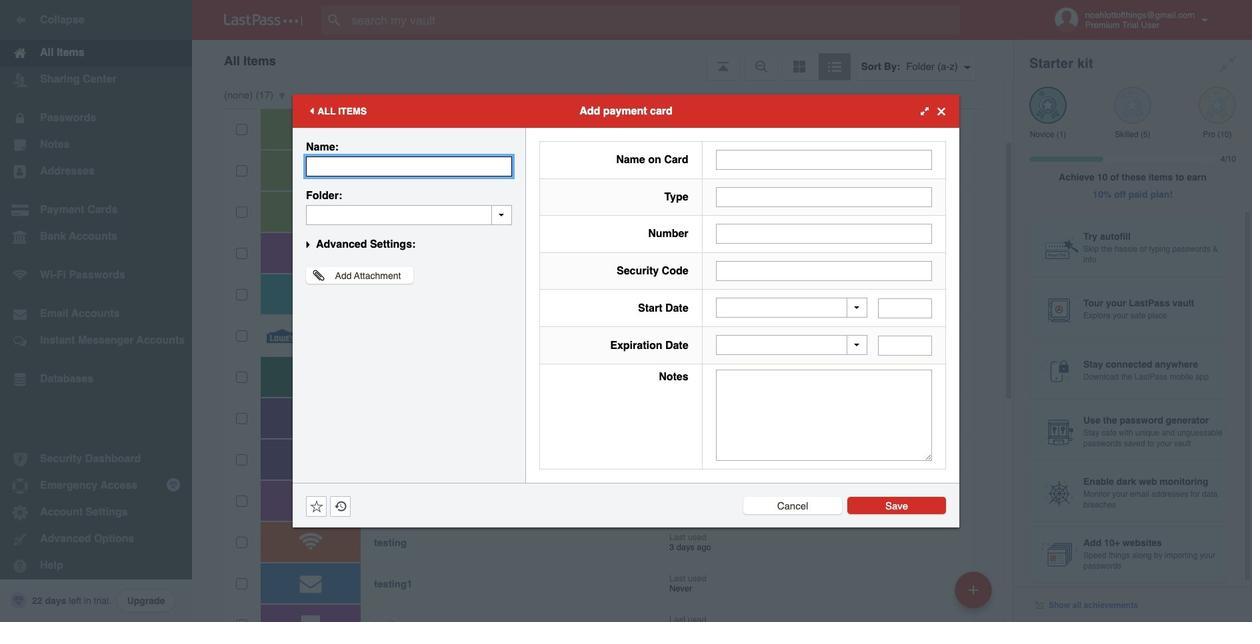 Task type: describe. For each thing, give the bounding box(es) containing it.
lastpass image
[[224, 14, 303, 26]]

new item navigation
[[950, 568, 1000, 623]]

new item image
[[969, 586, 978, 595]]

main navigation navigation
[[0, 0, 192, 623]]



Task type: locate. For each thing, give the bounding box(es) containing it.
None text field
[[716, 150, 932, 170], [306, 157, 512, 177], [716, 187, 932, 207], [716, 224, 932, 244], [878, 299, 932, 319], [716, 150, 932, 170], [306, 157, 512, 177], [716, 187, 932, 207], [716, 224, 932, 244], [878, 299, 932, 319]]

vault options navigation
[[192, 40, 1013, 80]]

None text field
[[306, 205, 512, 225], [716, 261, 932, 281], [878, 336, 932, 356], [716, 370, 932, 461], [306, 205, 512, 225], [716, 261, 932, 281], [878, 336, 932, 356], [716, 370, 932, 461]]

Search search field
[[321, 5, 986, 35]]

dialog
[[293, 95, 959, 528]]

search my vault text field
[[321, 5, 986, 35]]



Task type: vqa. For each thing, say whether or not it's contained in the screenshot.
Main navigation navigation
yes



